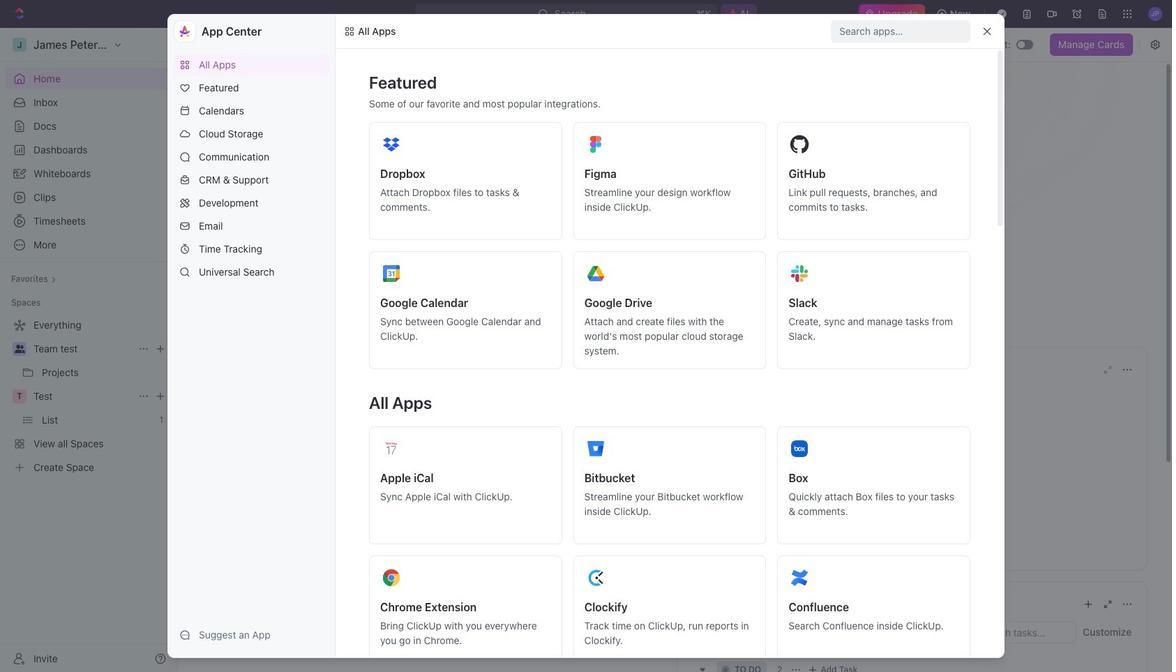 Task type: describe. For each thing, give the bounding box(es) containing it.
test, , element
[[13, 389, 27, 403]]

Search apps… field
[[839, 23, 965, 40]]

user group image
[[14, 345, 25, 353]]

sidebar navigation
[[0, 28, 178, 672]]

bikse image
[[344, 26, 355, 37]]



Task type: vqa. For each thing, say whether or not it's contained in the screenshot.
Search Tasks... text box
yes



Task type: locate. For each thing, give the bounding box(es) containing it.
Search tasks... text field
[[971, 622, 1076, 643]]

tree
[[6, 314, 172, 479]]

dialog
[[167, 14, 1005, 672]]

tree inside sidebar navigation
[[6, 314, 172, 479]]

user group image
[[212, 153, 223, 162]]



